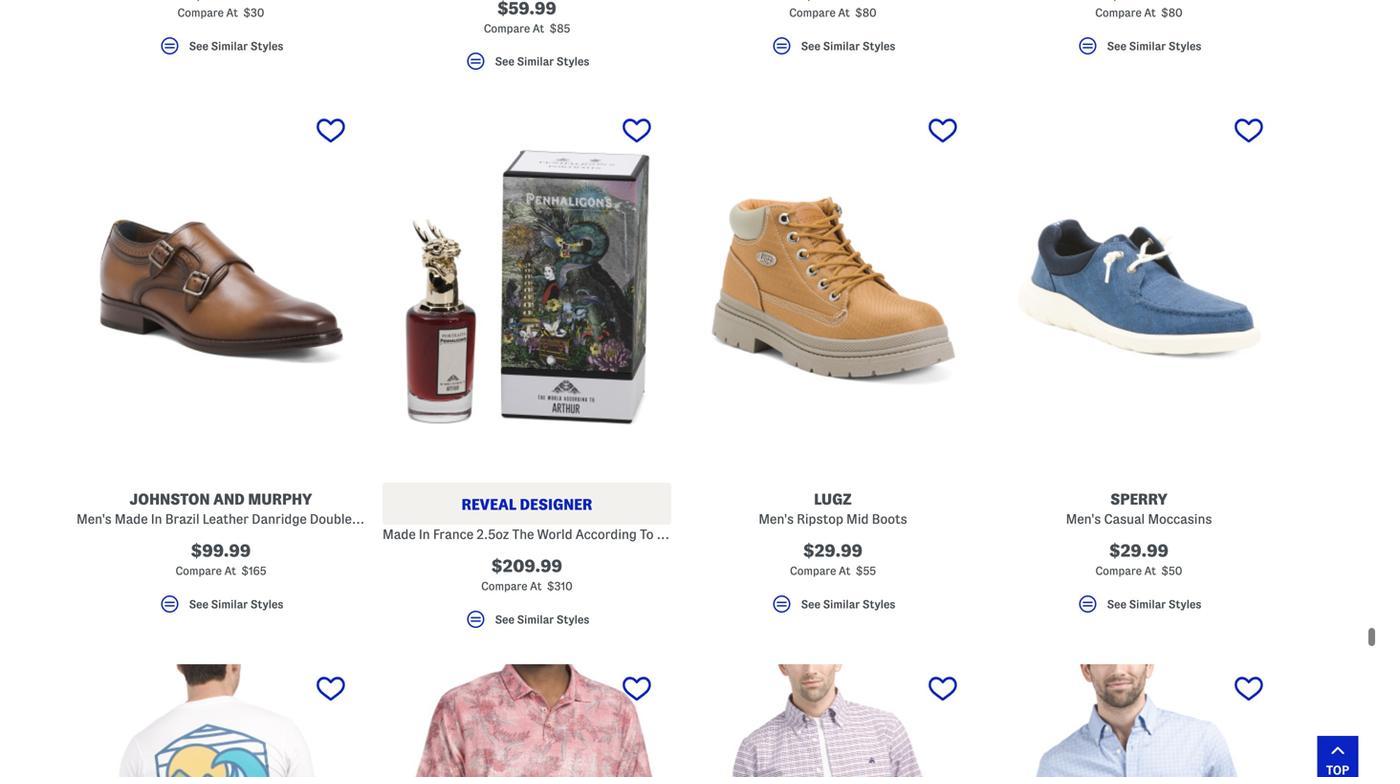 Task type: locate. For each thing, give the bounding box(es) containing it.
3 men's from the left
[[1066, 512, 1101, 527]]

parfum
[[744, 528, 788, 542]]

men's inside johnston and murphy men's  made in brazil leather danridge double monk strap oxfords
[[77, 512, 112, 527]]

0 vertical spatial in
[[151, 512, 162, 527]]

made inside johnston and murphy men's  made in brazil leather danridge double monk strap oxfords
[[115, 512, 148, 527]]

1 horizontal spatial john varvatos $39.99 compare at              $80 element
[[995, 0, 1284, 66]]

0 horizontal spatial $29.99
[[804, 542, 863, 561]]

supima cotton big and tall bedarra blooms polo image
[[383, 665, 672, 778]]

$29.99 down ripstop
[[804, 542, 863, 561]]

men's inside lugz men's ripstop mid boots
[[759, 512, 794, 527]]

1 vertical spatial in
[[419, 528, 430, 542]]

men's  made in brazil leather danridge double monk strap oxfords image
[[77, 106, 365, 468]]

in inside johnston and murphy men's  made in brazil leather danridge double monk strap oxfords
[[151, 512, 162, 527]]

$209.99 compare at              $310
[[481, 557, 573, 593]]

see inside reveal designer made in france 2.5oz the world according to arthur eau de parfum $209.99 compare at              $310 element
[[495, 614, 515, 626]]

0 horizontal spatial men's
[[77, 512, 112, 527]]

$29.99 down casual
[[1110, 542, 1169, 561]]

0 horizontal spatial compare at              $80 link
[[689, 0, 978, 23]]

murphy
[[248, 491, 312, 508]]

compare at              $85
[[484, 22, 570, 34]]

lugz men's ripstop mid boots $29.99 compare at              $55 element
[[689, 106, 978, 625]]

$30
[[243, 7, 264, 19]]

lugz men's ripstop mid boots
[[759, 491, 908, 527]]

made in france 2.5oz the world according to arthur eau de parfum
[[383, 528, 788, 542]]

$29.99 inside '$29.99 compare at              $50'
[[1110, 542, 1169, 561]]

men's up parfum
[[759, 512, 794, 527]]

the
[[512, 528, 534, 542]]

see similar styles button inside johnston and murphy men's  made in brazil leather danridge double monk strap oxfords $99.99 compare at              $165 element
[[77, 593, 365, 625]]

2 men's from the left
[[759, 512, 794, 527]]

lugz
[[814, 491, 852, 508]]

$209.99
[[492, 557, 563, 576]]

made down the johnston
[[115, 512, 148, 527]]

1 horizontal spatial $80
[[1161, 7, 1183, 19]]

men's casual moccasins image
[[995, 106, 1284, 468]]

compare
[[177, 7, 224, 19], [789, 7, 836, 19], [1096, 7, 1142, 19], [484, 22, 530, 34], [176, 566, 222, 578], [790, 566, 836, 578], [1096, 566, 1142, 578], [481, 581, 528, 593]]

1 $29.99 from the left
[[804, 542, 863, 561]]

double
[[310, 512, 352, 527]]

1 horizontal spatial compare at              $80 link
[[995, 0, 1284, 23]]

made
[[115, 512, 148, 527], [383, 528, 416, 542]]

in down strap
[[419, 528, 430, 542]]

2 $80 from the left
[[1161, 7, 1183, 19]]

similar
[[211, 40, 248, 52], [823, 40, 860, 52], [1129, 40, 1166, 52], [517, 55, 554, 67], [211, 599, 248, 611], [823, 599, 860, 611], [1129, 599, 1166, 611], [517, 614, 554, 626]]

casual
[[1104, 512, 1145, 527]]

john varvatos $39.99 compare at              $80 element
[[689, 0, 978, 66], [995, 0, 1284, 66]]

made down strap
[[383, 528, 416, 542]]

men's inside sperry men's casual moccasins
[[1066, 512, 1101, 527]]

1 horizontal spatial $29.99
[[1110, 542, 1169, 561]]

see similar styles
[[189, 40, 283, 52], [801, 40, 896, 52], [1107, 40, 1202, 52], [495, 55, 590, 67], [189, 599, 283, 611], [801, 599, 896, 611], [1107, 599, 1202, 611], [495, 614, 590, 626]]

$29.99 compare at              $50
[[1096, 542, 1183, 578]]

$99.99 compare at              $165
[[176, 542, 266, 578]]

0 horizontal spatial compare at              $80
[[789, 7, 877, 19]]

compare inside "element"
[[177, 7, 224, 19]]

see similar styles button
[[77, 35, 365, 66], [689, 35, 978, 66], [995, 35, 1284, 66], [383, 50, 672, 82], [77, 593, 365, 625], [689, 593, 978, 625], [995, 593, 1284, 625], [383, 609, 672, 640]]

0 horizontal spatial in
[[151, 512, 162, 527]]

compare at              $80 for second compare at              $80 "link" from the right
[[789, 7, 877, 19]]

$80
[[855, 7, 877, 19], [1161, 7, 1183, 19]]

monk
[[355, 512, 388, 527]]

2 compare at              $80 from the left
[[1096, 7, 1183, 19]]

see inside $59.99 compare at              $85 element
[[495, 55, 515, 67]]

styles inside chaps $16.99 compare at              $30 "element"
[[250, 40, 283, 52]]

$55
[[856, 566, 876, 578]]

2 $29.99 from the left
[[1110, 542, 1169, 561]]

0 horizontal spatial john varvatos $39.99 compare at              $80 element
[[689, 0, 978, 66]]

1 compare at              $80 link from the left
[[689, 0, 978, 23]]

ripstop
[[797, 512, 844, 527]]

1 men's from the left
[[77, 512, 112, 527]]

men's
[[77, 512, 112, 527], [759, 512, 794, 527], [1066, 512, 1101, 527]]

2.5oz
[[477, 528, 509, 542]]

france
[[433, 528, 474, 542]]

$29.99 for lugz
[[804, 542, 863, 561]]

1 compare at              $80 from the left
[[789, 7, 877, 19]]

men's left casual
[[1066, 512, 1101, 527]]

styles inside reveal designer made in france 2.5oz the world according to arthur eau de parfum $209.99 compare at              $310 element
[[557, 614, 590, 626]]

long sleeve core oxford shirt image
[[689, 665, 978, 778]]

$99.99
[[191, 542, 251, 561]]

in
[[151, 512, 162, 527], [419, 528, 430, 542]]

see similar styles inside reveal designer made in france 2.5oz the world according to arthur eau de parfum $209.99 compare at              $310 element
[[495, 614, 590, 626]]

sperry men's casual moccasins $29.99 compare at              $50 element
[[995, 106, 1284, 625]]

0 horizontal spatial $80
[[855, 7, 877, 19]]

see inside chaps $16.99 compare at              $30 "element"
[[189, 40, 209, 52]]

according
[[576, 528, 637, 542]]

1 $80 from the left
[[855, 7, 877, 19]]

2 horizontal spatial men's
[[1066, 512, 1101, 527]]

see similar styles button inside reveal designer made in france 2.5oz the world according to arthur eau de parfum $209.99 compare at              $310 element
[[383, 609, 672, 640]]

1 john varvatos $39.99 compare at              $80 element from the left
[[689, 0, 978, 66]]

see similar styles inside the lugz men's ripstop mid boots $29.99 compare at              $55 element
[[801, 599, 896, 611]]

similar inside $59.99 compare at              $85 element
[[517, 55, 554, 67]]

compare at              $80 link
[[689, 0, 978, 23], [995, 0, 1284, 23]]

compare at              $80
[[789, 7, 877, 19], [1096, 7, 1183, 19]]

johnston
[[130, 491, 210, 508]]

similar inside reveal designer made in france 2.5oz the world according to arthur eau de parfum $209.99 compare at              $310 element
[[517, 614, 554, 626]]

similar inside johnston and murphy men's  made in brazil leather danridge double monk strap oxfords $99.99 compare at              $165 element
[[211, 599, 248, 611]]

$29.99 inside $29.99 compare at              $55
[[804, 542, 863, 561]]

see
[[189, 40, 209, 52], [801, 40, 821, 52], [1107, 40, 1127, 52], [495, 55, 515, 67], [189, 599, 209, 611], [801, 599, 821, 611], [1107, 599, 1127, 611], [495, 614, 515, 626]]

0 horizontal spatial made
[[115, 512, 148, 527]]

$29.99 compare at              $55
[[790, 542, 876, 578]]

1 horizontal spatial made
[[383, 528, 416, 542]]

1 horizontal spatial men's
[[759, 512, 794, 527]]

$29.99 for sperry
[[1110, 542, 1169, 561]]

1 horizontal spatial compare at              $80
[[1096, 7, 1183, 19]]

$29.99
[[804, 542, 863, 561], [1110, 542, 1169, 561]]

see inside johnston and murphy men's  made in brazil leather danridge double monk strap oxfords $99.99 compare at              $165 element
[[189, 599, 209, 611]]

1 horizontal spatial in
[[419, 528, 430, 542]]

compare inside $29.99 compare at              $55
[[790, 566, 836, 578]]

men's left brazil
[[77, 512, 112, 527]]

reveal
[[462, 497, 517, 513]]

styles
[[250, 40, 283, 52], [863, 40, 896, 52], [1169, 40, 1202, 52], [557, 55, 590, 67], [250, 599, 283, 611], [863, 599, 896, 611], [1169, 599, 1202, 611], [557, 614, 590, 626]]

in down the johnston
[[151, 512, 162, 527]]

0 vertical spatial made
[[115, 512, 148, 527]]



Task type: describe. For each thing, give the bounding box(es) containing it.
strap
[[391, 512, 425, 527]]

see similar styles inside $59.99 compare at              $85 element
[[495, 55, 590, 67]]

long sleeve wrinkle resistant yarn dye button down shirt image
[[995, 665, 1284, 778]]

and
[[213, 491, 245, 508]]

in inside reveal designer made in france 2.5oz the world according to arthur eau de parfum $209.99 compare at              $310 element
[[419, 528, 430, 542]]

eau
[[700, 528, 722, 542]]

$310
[[547, 581, 573, 593]]

$59.99 compare at              $85 element
[[383, 0, 672, 82]]

made in france 2.5oz the world according to arthur eau de parfum image
[[383, 106, 672, 468]]

compare at              $30
[[177, 7, 264, 19]]

to
[[640, 528, 654, 542]]

sperry men's casual moccasins
[[1066, 491, 1212, 527]]

see similar styles inside chaps $16.99 compare at              $30 "element"
[[189, 40, 283, 52]]

moccasins
[[1148, 512, 1212, 527]]

styles inside johnston and murphy men's  made in brazil leather danridge double monk strap oxfords $99.99 compare at              $165 element
[[250, 599, 283, 611]]

styles inside $59.99 compare at              $85 element
[[557, 55, 590, 67]]

mid
[[847, 512, 869, 527]]

men's for sperry
[[1066, 512, 1101, 527]]

styles inside the lugz men's ripstop mid boots $29.99 compare at              $55 element
[[863, 599, 896, 611]]

men's for lugz
[[759, 512, 794, 527]]

leather
[[203, 512, 249, 527]]

$80 for second compare at              $80 "link" from the right
[[855, 7, 877, 19]]

$165
[[241, 566, 266, 578]]

chaps $16.99 compare at              $30 element
[[77, 0, 365, 66]]

compare inside '$209.99 compare at              $310'
[[481, 581, 528, 593]]

see inside the sperry men's casual moccasins $29.99 compare at              $50 element
[[1107, 599, 1127, 611]]

arthur
[[657, 528, 697, 542]]

reveal designer made in france 2.5oz the world according to arthur eau de parfum $209.99 compare at              $310 element
[[383, 106, 788, 640]]

see similar styles inside johnston and murphy men's  made in brazil leather danridge double monk strap oxfords $99.99 compare at              $165 element
[[189, 599, 283, 611]]

danridge
[[252, 512, 307, 527]]

de
[[725, 528, 741, 542]]

compare at              $85 link
[[383, 0, 672, 38]]

similar inside the sperry men's casual moccasins $29.99 compare at              $50 element
[[1129, 599, 1166, 611]]

johnston and murphy men's  made in brazil leather danridge double monk strap oxfords $99.99 compare at              $165 element
[[77, 106, 477, 625]]

similar inside chaps $16.99 compare at              $30 "element"
[[211, 40, 248, 52]]

see inside the lugz men's ripstop mid boots $29.99 compare at              $55 element
[[801, 599, 821, 611]]

compare at              $80 for second compare at              $80 "link"
[[1096, 7, 1183, 19]]

compare inside '$29.99 compare at              $50'
[[1096, 566, 1142, 578]]

glassy graphic tee image
[[77, 665, 365, 778]]

see similar styles inside the sperry men's casual moccasins $29.99 compare at              $50 element
[[1107, 599, 1202, 611]]

styles inside the sperry men's casual moccasins $29.99 compare at              $50 element
[[1169, 599, 1202, 611]]

similar inside the lugz men's ripstop mid boots $29.99 compare at              $55 element
[[823, 599, 860, 611]]

reveal designer
[[462, 497, 593, 513]]

$85
[[550, 22, 570, 34]]

compare inside $99.99 compare at              $165
[[176, 566, 222, 578]]

boots
[[872, 512, 908, 527]]

brazil
[[165, 512, 200, 527]]

sperry
[[1111, 491, 1168, 508]]

2 compare at              $80 link from the left
[[995, 0, 1284, 23]]

compare at              $30 link
[[77, 0, 365, 23]]

johnston and murphy men's  made in brazil leather danridge double monk strap oxfords
[[77, 491, 477, 527]]

oxfords
[[428, 512, 477, 527]]

men's ripstop mid boots image
[[689, 106, 978, 468]]

designer
[[520, 497, 593, 513]]

world
[[537, 528, 573, 542]]

$80 for second compare at              $80 "link"
[[1161, 7, 1183, 19]]

$50
[[1162, 566, 1183, 578]]

2 john varvatos $39.99 compare at              $80 element from the left
[[995, 0, 1284, 66]]

1 vertical spatial made
[[383, 528, 416, 542]]



Task type: vqa. For each thing, say whether or not it's contained in the screenshot.
Pocket
no



